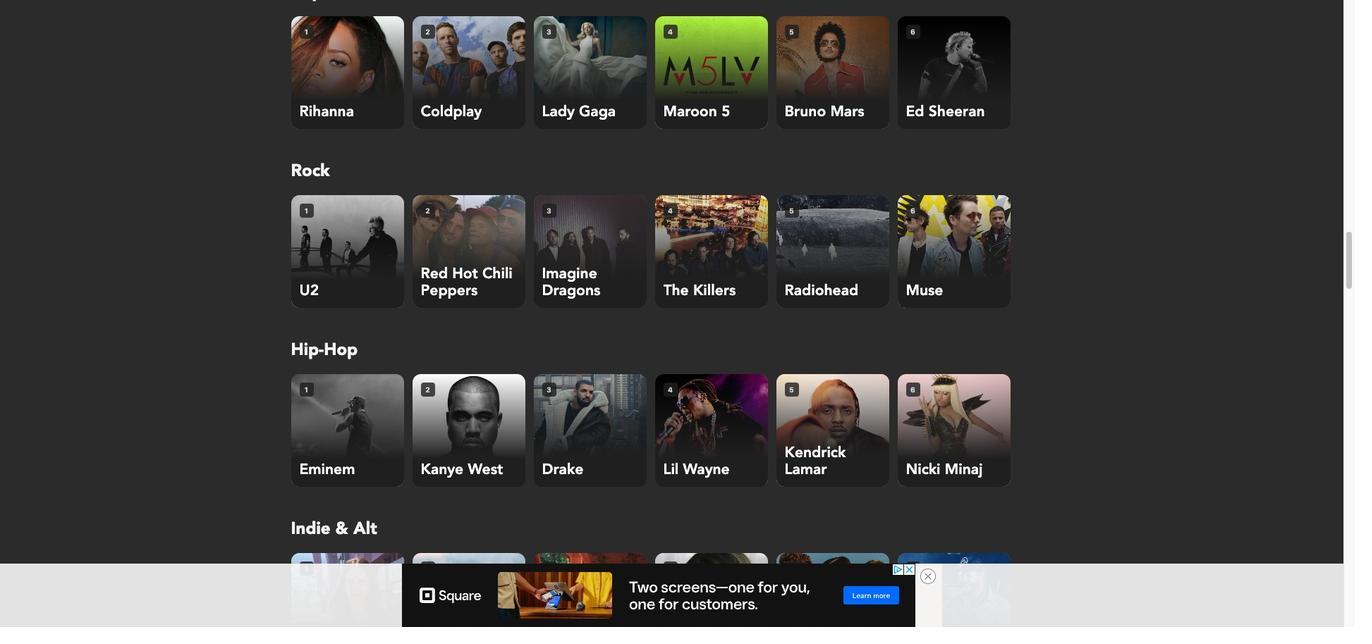 Task type: vqa. For each thing, say whether or not it's contained in the screenshot.
5 for Indie & Alt
yes



Task type: describe. For each thing, give the bounding box(es) containing it.
alt
[[353, 518, 377, 541]]

5 for hip-hop
[[789, 386, 794, 394]]

nicki minaj
[[906, 460, 983, 480]]

1 link
[[291, 554, 404, 628]]

lil
[[664, 460, 679, 480]]

west
[[468, 460, 503, 480]]

6 for hip-hop
[[911, 386, 916, 394]]

lil wayne
[[664, 460, 730, 480]]

muse
[[906, 281, 944, 301]]

nicki
[[906, 460, 941, 480]]

4 for hip-hop
[[668, 386, 673, 394]]

3 for hip-hop
[[547, 386, 552, 394]]

ed
[[906, 102, 925, 122]]

killers
[[693, 281, 736, 301]]

5 link
[[776, 554, 889, 628]]

the killers
[[664, 281, 736, 301]]

chili
[[483, 264, 513, 284]]

3 for indie & alt
[[547, 565, 552, 573]]

lady gaga
[[542, 102, 616, 122]]

bruno
[[785, 102, 826, 122]]

bruno mars
[[785, 102, 865, 122]]

2 for indie & alt
[[425, 565, 430, 573]]

u2
[[299, 281, 319, 301]]

1 for indie & alt
[[305, 565, 308, 573]]

rock
[[291, 159, 330, 183]]

5 for indie & alt
[[789, 565, 794, 573]]

1 for rock
[[305, 206, 308, 215]]

sheeran
[[929, 102, 985, 122]]

6 for indie & alt
[[911, 565, 916, 573]]

wayne
[[683, 460, 730, 480]]

imagine dragons
[[542, 264, 601, 301]]



Task type: locate. For each thing, give the bounding box(es) containing it.
3
[[547, 27, 552, 36], [547, 206, 552, 215], [547, 386, 552, 394], [547, 565, 552, 573]]

2 link
[[412, 554, 525, 628]]

hip-hop
[[291, 339, 358, 362]]

kanye
[[421, 460, 464, 480]]

advertisement element
[[402, 564, 915, 628]]

lady
[[542, 102, 575, 122]]

5
[[789, 27, 794, 36], [722, 102, 730, 122], [789, 206, 794, 215], [789, 386, 794, 394], [789, 565, 794, 573]]

3 link
[[534, 554, 647, 628]]

4 3 from the top
[[547, 565, 552, 573]]

3 4 from the top
[[668, 386, 673, 394]]

1 2 from the top
[[425, 27, 430, 36]]

3 2 from the top
[[425, 386, 430, 394]]

1 6 from the top
[[911, 27, 916, 36]]

5 inside 5 link
[[789, 565, 794, 573]]

1 vertical spatial 4
[[668, 206, 673, 215]]

2 2 from the top
[[425, 206, 430, 215]]

indie
[[291, 518, 331, 541]]

2 4 from the top
[[668, 206, 673, 215]]

6 for rock
[[911, 206, 916, 215]]

red hot chili peppers
[[421, 264, 513, 301]]

2
[[425, 27, 430, 36], [425, 206, 430, 215], [425, 386, 430, 394], [425, 565, 430, 573]]

1
[[305, 27, 308, 36], [305, 206, 308, 215], [305, 386, 308, 394], [305, 565, 308, 573]]

coldplay
[[421, 102, 482, 122]]

3 1 from the top
[[305, 386, 308, 394]]

maroon 5
[[664, 102, 730, 122]]

1 1 from the top
[[305, 27, 308, 36]]

4 for rock
[[668, 206, 673, 215]]

hop
[[324, 339, 358, 362]]

1 3 from the top
[[547, 27, 552, 36]]

6
[[911, 27, 916, 36], [911, 206, 916, 215], [911, 386, 916, 394], [911, 565, 916, 573]]

drake
[[542, 460, 584, 480]]

2 1 from the top
[[305, 206, 308, 215]]

mars
[[831, 102, 865, 122]]

1 4 from the top
[[668, 27, 673, 36]]

rihanna
[[299, 102, 354, 122]]

minaj
[[945, 460, 983, 480]]

2 for hip-hop
[[425, 386, 430, 394]]

1 for hip-hop
[[305, 386, 308, 394]]

6 link
[[898, 554, 1011, 628]]

0 vertical spatial 4
[[668, 27, 673, 36]]

2 for rock
[[425, 206, 430, 215]]

gaga
[[579, 102, 616, 122]]

radiohead
[[785, 281, 859, 301]]

indie & alt
[[291, 518, 377, 541]]

kanye west
[[421, 460, 503, 480]]

2 3 from the top
[[547, 206, 552, 215]]

4 6 from the top
[[911, 565, 916, 573]]

4 1 from the top
[[305, 565, 308, 573]]

4 2 from the top
[[425, 565, 430, 573]]

&
[[336, 518, 348, 541]]

hot
[[452, 264, 478, 284]]

imagine
[[542, 264, 597, 284]]

3 6 from the top
[[911, 386, 916, 394]]

eminem
[[299, 460, 355, 480]]

3 3 from the top
[[547, 386, 552, 394]]

2 vertical spatial 4
[[668, 386, 673, 394]]

dragons
[[542, 281, 601, 301]]

lamar
[[785, 460, 827, 480]]

peppers
[[421, 281, 478, 301]]

red
[[421, 264, 448, 284]]

kendrick lamar
[[785, 443, 846, 480]]

3 for rock
[[547, 206, 552, 215]]

ed sheeran
[[906, 102, 985, 122]]

maroon
[[664, 102, 717, 122]]

5 for rock
[[789, 206, 794, 215]]

kendrick
[[785, 443, 846, 464]]

hip-
[[291, 339, 324, 362]]

4
[[668, 27, 673, 36], [668, 206, 673, 215], [668, 386, 673, 394]]

the
[[664, 281, 689, 301]]

2 6 from the top
[[911, 206, 916, 215]]



